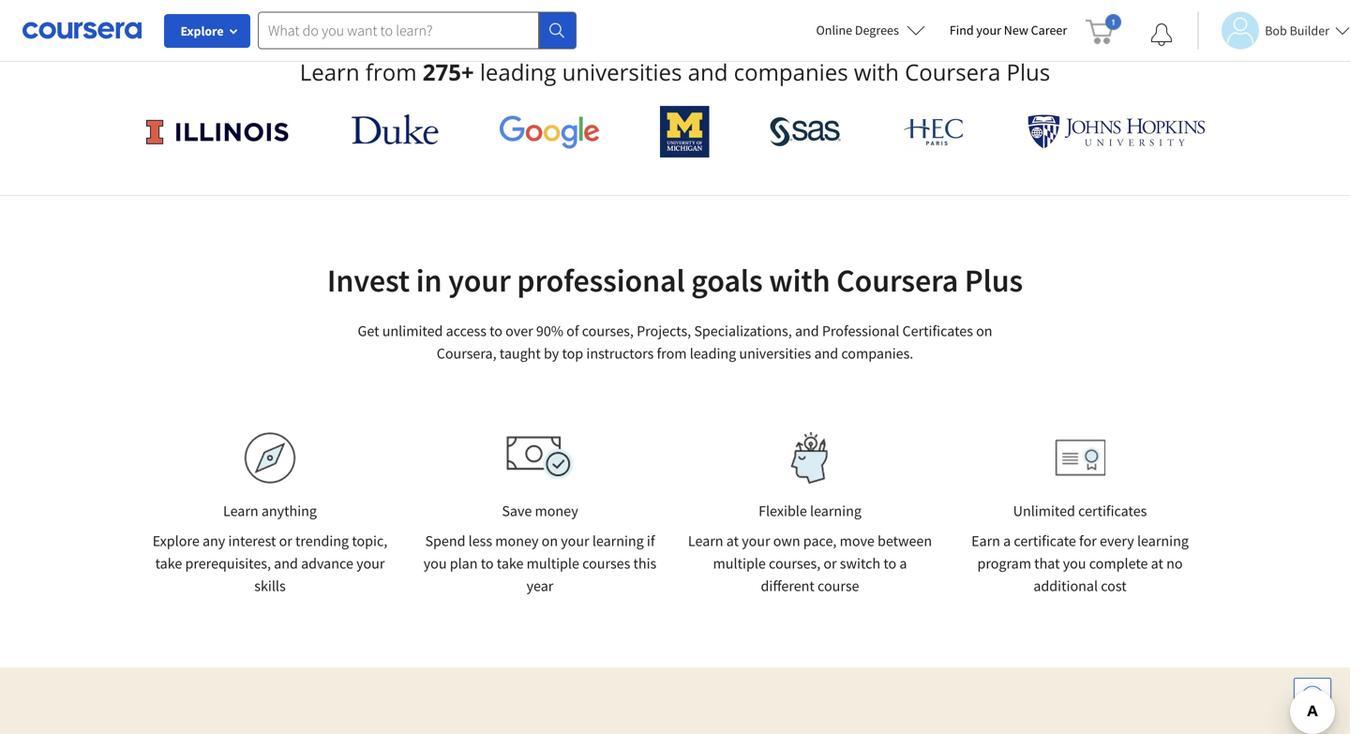 Task type: locate. For each thing, give the bounding box(es) containing it.
multiple up different
[[713, 554, 766, 573]]

2 horizontal spatial learning
[[1138, 532, 1189, 551]]

at left own
[[727, 532, 739, 551]]

0 horizontal spatial a
[[900, 554, 908, 573]]

universities
[[562, 57, 682, 87], [740, 344, 812, 363]]

0 vertical spatial learn
[[300, 57, 360, 87]]

take inside explore any interest or trending topic, take prerequisites, and advance your skills
[[155, 554, 182, 573]]

1 horizontal spatial leading
[[690, 344, 737, 363]]

1 you from the left
[[424, 554, 447, 573]]

specializations,
[[694, 322, 792, 341]]

on
[[977, 322, 993, 341], [542, 532, 558, 551]]

learn anything image
[[244, 432, 296, 484]]

0 horizontal spatial on
[[542, 532, 558, 551]]

over
[[506, 322, 533, 341]]

new
[[1004, 22, 1029, 38]]

bob builder button
[[1198, 12, 1351, 49]]

courses,
[[582, 322, 634, 341], [769, 554, 821, 573]]

1 horizontal spatial universities
[[740, 344, 812, 363]]

0 vertical spatial or
[[279, 532, 292, 551]]

0 vertical spatial from
[[366, 57, 417, 87]]

multiple
[[527, 554, 580, 573], [713, 554, 766, 573]]

to right plan
[[481, 554, 494, 573]]

universities down specializations,
[[740, 344, 812, 363]]

plus
[[1007, 57, 1051, 87], [965, 260, 1023, 301]]

with
[[854, 57, 899, 87], [769, 260, 831, 301]]

invest
[[327, 260, 410, 301]]

1 horizontal spatial at
[[1152, 554, 1164, 573]]

or
[[279, 532, 292, 551], [824, 554, 837, 573]]

0 horizontal spatial learn
[[223, 502, 259, 521]]

take
[[155, 554, 182, 573], [497, 554, 524, 573]]

leading up google image
[[480, 57, 557, 87]]

1 take from the left
[[155, 554, 182, 573]]

courses, up instructors
[[582, 322, 634, 341]]

earn a certificate for every learning program that you complete at no additional cost
[[972, 532, 1189, 596]]

1 vertical spatial coursera
[[837, 260, 959, 301]]

find
[[950, 22, 974, 38]]

explore any interest or trending topic, take prerequisites, and advance your skills
[[153, 532, 388, 596]]

0 vertical spatial explore
[[181, 23, 224, 39]]

online degrees
[[817, 22, 899, 38]]

275+
[[423, 57, 474, 87]]

1 multiple from the left
[[527, 554, 580, 573]]

on right certificates
[[977, 322, 993, 341]]

on inside get unlimited access to over 90% of courses, projects, specializations, and professional certificates on coursera, taught by top instructors from leading universities and companies.
[[977, 322, 993, 341]]

multiple up year
[[527, 554, 580, 573]]

1 vertical spatial a
[[900, 554, 908, 573]]

with down degrees
[[854, 57, 899, 87]]

to left over
[[490, 322, 503, 341]]

a down between
[[900, 554, 908, 573]]

companies.
[[842, 344, 914, 363]]

bob
[[1266, 22, 1288, 39]]

this
[[634, 554, 657, 573]]

learn inside learn at your own pace, move between multiple courses, or switch to a different course
[[688, 532, 724, 551]]

courses, inside learn at your own pace, move between multiple courses, or switch to a different course
[[769, 554, 821, 573]]

0 horizontal spatial learning
[[593, 532, 644, 551]]

to inside spend less money on your learning if you plan to take multiple courses this year
[[481, 554, 494, 573]]

unlimited
[[382, 322, 443, 341]]

0 vertical spatial leading
[[480, 57, 557, 87]]

coursera image
[[23, 15, 142, 45]]

universities up university of michigan image
[[562, 57, 682, 87]]

certificates
[[903, 322, 974, 341]]

learn down what do you want to learn? text field
[[300, 57, 360, 87]]

and up skills
[[274, 554, 298, 573]]

of
[[567, 322, 579, 341]]

for
[[1080, 532, 1097, 551]]

learning up the courses
[[593, 532, 644, 551]]

1 vertical spatial courses,
[[769, 554, 821, 573]]

coursera
[[905, 57, 1001, 87], [837, 260, 959, 301]]

0 vertical spatial money
[[535, 502, 578, 521]]

explore button
[[164, 14, 250, 48]]

or down the "anything"
[[279, 532, 292, 551]]

get
[[358, 322, 379, 341]]

leading down specializations,
[[690, 344, 737, 363]]

money down save
[[496, 532, 539, 551]]

2 horizontal spatial learn
[[688, 532, 724, 551]]

explore
[[181, 23, 224, 39], [153, 532, 200, 551]]

that
[[1035, 554, 1060, 573]]

1 vertical spatial at
[[1152, 554, 1164, 573]]

0 horizontal spatial at
[[727, 532, 739, 551]]

explore for explore
[[181, 23, 224, 39]]

money right save
[[535, 502, 578, 521]]

0 vertical spatial courses,
[[582, 322, 634, 341]]

trending
[[295, 532, 349, 551]]

every
[[1100, 532, 1135, 551]]

at
[[727, 532, 739, 551], [1152, 554, 1164, 573]]

multiple inside learn at your own pace, move between multiple courses, or switch to a different course
[[713, 554, 766, 573]]

your up the courses
[[561, 532, 590, 551]]

coursera down find
[[905, 57, 1001, 87]]

learn from 275+ leading universities and companies with coursera plus
[[300, 57, 1051, 87]]

or up course
[[824, 554, 837, 573]]

0 horizontal spatial universities
[[562, 57, 682, 87]]

certificates
[[1079, 502, 1148, 521]]

2 take from the left
[[497, 554, 524, 573]]

from down projects,
[[657, 344, 687, 363]]

save money
[[502, 502, 578, 521]]

leading
[[480, 57, 557, 87], [690, 344, 737, 363]]

1 vertical spatial learn
[[223, 502, 259, 521]]

1 horizontal spatial courses,
[[769, 554, 821, 573]]

1 horizontal spatial or
[[824, 554, 837, 573]]

and down professional
[[815, 344, 839, 363]]

1 horizontal spatial learn
[[300, 57, 360, 87]]

spend
[[425, 532, 466, 551]]

pace,
[[804, 532, 837, 551]]

2 vertical spatial learn
[[688, 532, 724, 551]]

by
[[544, 344, 559, 363]]

learn for learn anything
[[223, 502, 259, 521]]

projects,
[[637, 322, 691, 341]]

1 horizontal spatial a
[[1004, 532, 1011, 551]]

learning up no
[[1138, 532, 1189, 551]]

1 vertical spatial universities
[[740, 344, 812, 363]]

help center image
[[1302, 686, 1325, 708]]

explore inside popup button
[[181, 23, 224, 39]]

learn for learn from 275+ leading universities and companies with coursera plus
[[300, 57, 360, 87]]

money
[[535, 502, 578, 521], [496, 532, 539, 551]]

a right earn
[[1004, 532, 1011, 551]]

your
[[977, 22, 1002, 38], [449, 260, 511, 301], [561, 532, 590, 551], [742, 532, 771, 551], [357, 554, 385, 573]]

a inside learn at your own pace, move between multiple courses, or switch to a different course
[[900, 554, 908, 573]]

from
[[366, 57, 417, 87], [657, 344, 687, 363]]

access
[[446, 322, 487, 341]]

and
[[688, 57, 728, 87], [795, 322, 820, 341], [815, 344, 839, 363], [274, 554, 298, 573]]

university of michigan image
[[661, 106, 710, 158]]

0 horizontal spatial courses,
[[582, 322, 634, 341]]

1 vertical spatial leading
[[690, 344, 737, 363]]

1 vertical spatial on
[[542, 532, 558, 551]]

you inside spend less money on your learning if you plan to take multiple courses this year
[[424, 554, 447, 573]]

you down 'spend'
[[424, 554, 447, 573]]

in
[[416, 260, 442, 301]]

find your new career
[[950, 22, 1068, 38]]

take left prerequisites,
[[155, 554, 182, 573]]

1 horizontal spatial multiple
[[713, 554, 766, 573]]

builder
[[1290, 22, 1330, 39]]

2 you from the left
[[1063, 554, 1087, 573]]

year
[[527, 577, 554, 596]]

learning inside the earn a certificate for every learning program that you complete at no additional cost
[[1138, 532, 1189, 551]]

learning for spend less money on your learning if you plan to take multiple courses this year
[[593, 532, 644, 551]]

plus down new
[[1007, 57, 1051, 87]]

None search field
[[258, 12, 577, 49]]

you inside the earn a certificate for every learning program that you complete at no additional cost
[[1063, 554, 1087, 573]]

from down what do you want to learn? text field
[[366, 57, 417, 87]]

duke university image
[[352, 114, 439, 144]]

to
[[490, 322, 503, 341], [481, 554, 494, 573], [884, 554, 897, 573]]

hec paris image
[[902, 113, 968, 151]]

1 horizontal spatial on
[[977, 322, 993, 341]]

0 vertical spatial a
[[1004, 532, 1011, 551]]

complete
[[1090, 554, 1149, 573]]

0 horizontal spatial you
[[424, 554, 447, 573]]

learn up interest
[[223, 502, 259, 521]]

take right plan
[[497, 554, 524, 573]]

1 vertical spatial explore
[[153, 532, 200, 551]]

0 horizontal spatial multiple
[[527, 554, 580, 573]]

anything
[[262, 502, 317, 521]]

explore inside explore any interest or trending topic, take prerequisites, and advance your skills
[[153, 532, 200, 551]]

your inside find your new career link
[[977, 22, 1002, 38]]

and inside explore any interest or trending topic, take prerequisites, and advance your skills
[[274, 554, 298, 573]]

1 vertical spatial money
[[496, 532, 539, 551]]

learning
[[810, 502, 862, 521], [593, 532, 644, 551], [1138, 532, 1189, 551]]

1 vertical spatial or
[[824, 554, 837, 573]]

1 vertical spatial from
[[657, 344, 687, 363]]

at left no
[[1152, 554, 1164, 573]]

you
[[424, 554, 447, 573], [1063, 554, 1087, 573]]

1 vertical spatial with
[[769, 260, 831, 301]]

leading inside get unlimited access to over 90% of courses, projects, specializations, and professional certificates on coursera, taught by top instructors from leading universities and companies.
[[690, 344, 737, 363]]

1 horizontal spatial from
[[657, 344, 687, 363]]

advance
[[301, 554, 354, 573]]

online degrees button
[[802, 9, 941, 51]]

on down save money
[[542, 532, 558, 551]]

2 multiple from the left
[[713, 554, 766, 573]]

a inside the earn a certificate for every learning program that you complete at no additional cost
[[1004, 532, 1011, 551]]

0 vertical spatial on
[[977, 322, 993, 341]]

with right goals
[[769, 260, 831, 301]]

plus up certificates
[[965, 260, 1023, 301]]

coursera up professional
[[837, 260, 959, 301]]

to inside learn at your own pace, move between multiple courses, or switch to a different course
[[884, 554, 897, 573]]

unlimited certificates
[[1014, 502, 1148, 521]]

1 horizontal spatial you
[[1063, 554, 1087, 573]]

degrees
[[855, 22, 899, 38]]

learning up 'pace,'
[[810, 502, 862, 521]]

to down between
[[884, 554, 897, 573]]

0 horizontal spatial or
[[279, 532, 292, 551]]

flexible learning
[[759, 502, 862, 521]]

0 horizontal spatial take
[[155, 554, 182, 573]]

learning for earn a certificate for every learning program that you complete at no additional cost
[[1138, 532, 1189, 551]]

to inside get unlimited access to over 90% of courses, projects, specializations, and professional certificates on coursera, taught by top instructors from leading universities and companies.
[[490, 322, 503, 341]]

90%
[[536, 322, 564, 341]]

topic,
[[352, 532, 388, 551]]

on inside spend less money on your learning if you plan to take multiple courses this year
[[542, 532, 558, 551]]

1 horizontal spatial take
[[497, 554, 524, 573]]

get unlimited access to over 90% of courses, projects, specializations, and professional certificates on coursera, taught by top instructors from leading universities and companies.
[[358, 322, 993, 363]]

your down the topic, on the bottom of the page
[[357, 554, 385, 573]]

0 vertical spatial at
[[727, 532, 739, 551]]

learn
[[300, 57, 360, 87], [223, 502, 259, 521], [688, 532, 724, 551]]

0 vertical spatial with
[[854, 57, 899, 87]]

courses, up different
[[769, 554, 821, 573]]

your left own
[[742, 532, 771, 551]]

you up the additional
[[1063, 554, 1087, 573]]

learning inside spend less money on your learning if you plan to take multiple courses this year
[[593, 532, 644, 551]]

and left professional
[[795, 322, 820, 341]]

learn right if
[[688, 532, 724, 551]]

online
[[817, 22, 853, 38]]

your right find
[[977, 22, 1002, 38]]

a
[[1004, 532, 1011, 551], [900, 554, 908, 573]]



Task type: describe. For each thing, give the bounding box(es) containing it.
save money image
[[507, 436, 574, 480]]

learn for learn at your own pace, move between multiple courses, or switch to a different course
[[688, 532, 724, 551]]

shopping cart: 1 item image
[[1086, 14, 1122, 44]]

additional
[[1034, 577, 1098, 596]]

johns hopkins university image
[[1028, 114, 1206, 149]]

goals
[[692, 260, 763, 301]]

professional
[[823, 322, 900, 341]]

between
[[878, 532, 933, 551]]

course
[[818, 577, 860, 596]]

money inside spend less money on your learning if you plan to take multiple courses this year
[[496, 532, 539, 551]]

taught
[[500, 344, 541, 363]]

professional
[[517, 260, 685, 301]]

if
[[647, 532, 655, 551]]

or inside explore any interest or trending topic, take prerequisites, and advance your skills
[[279, 532, 292, 551]]

0 vertical spatial plus
[[1007, 57, 1051, 87]]

top
[[562, 344, 584, 363]]

0 horizontal spatial with
[[769, 260, 831, 301]]

plan
[[450, 554, 478, 573]]

0 horizontal spatial leading
[[480, 57, 557, 87]]

show notifications image
[[1151, 23, 1174, 46]]

1 horizontal spatial learning
[[810, 502, 862, 521]]

explore for explore any interest or trending topic, take prerequisites, and advance your skills
[[153, 532, 200, 551]]

google image
[[499, 114, 600, 149]]

your inside spend less money on your learning if you plan to take multiple courses this year
[[561, 532, 590, 551]]

at inside learn at your own pace, move between multiple courses, or switch to a different course
[[727, 532, 739, 551]]

or inside learn at your own pace, move between multiple courses, or switch to a different course
[[824, 554, 837, 573]]

interest
[[228, 532, 276, 551]]

learn anything
[[223, 502, 317, 521]]

sas image
[[770, 117, 842, 147]]

bob builder
[[1266, 22, 1330, 39]]

university of illinois at urbana-champaign image
[[144, 117, 291, 147]]

0 vertical spatial coursera
[[905, 57, 1001, 87]]

prerequisites,
[[185, 554, 271, 573]]

1 horizontal spatial with
[[854, 57, 899, 87]]

from inside get unlimited access to over 90% of courses, projects, specializations, and professional certificates on coursera, taught by top instructors from leading universities and companies.
[[657, 344, 687, 363]]

companies
[[734, 57, 849, 87]]

unlimited certificates image
[[1056, 439, 1106, 477]]

move
[[840, 532, 875, 551]]

career
[[1032, 22, 1068, 38]]

program
[[978, 554, 1032, 573]]

different
[[761, 577, 815, 596]]

coursera,
[[437, 344, 497, 363]]

universities inside get unlimited access to over 90% of courses, projects, specializations, and professional certificates on coursera, taught by top instructors from leading universities and companies.
[[740, 344, 812, 363]]

courses
[[583, 554, 631, 573]]

What do you want to learn? text field
[[258, 12, 539, 49]]

earn
[[972, 532, 1001, 551]]

flexible
[[759, 502, 807, 521]]

your inside learn at your own pace, move between multiple courses, or switch to a different course
[[742, 532, 771, 551]]

take inside spend less money on your learning if you plan to take multiple courses this year
[[497, 554, 524, 573]]

cost
[[1101, 577, 1127, 596]]

courses, inside get unlimited access to over 90% of courses, projects, specializations, and professional certificates on coursera, taught by top instructors from leading universities and companies.
[[582, 322, 634, 341]]

instructors
[[587, 344, 654, 363]]

own
[[774, 532, 801, 551]]

0 horizontal spatial from
[[366, 57, 417, 87]]

spend less money on your learning if you plan to take multiple courses this year
[[424, 532, 657, 596]]

flexible learning image
[[778, 432, 843, 484]]

and up university of michigan image
[[688, 57, 728, 87]]

invest in your professional goals with coursera plus
[[327, 260, 1023, 301]]

at inside the earn a certificate for every learning program that you complete at no additional cost
[[1152, 554, 1164, 573]]

1 vertical spatial plus
[[965, 260, 1023, 301]]

certificate
[[1014, 532, 1077, 551]]

any
[[203, 532, 225, 551]]

learn at your own pace, move between multiple courses, or switch to a different course
[[688, 532, 933, 596]]

find your new career link
[[941, 19, 1077, 42]]

your right in
[[449, 260, 511, 301]]

your inside explore any interest or trending topic, take prerequisites, and advance your skills
[[357, 554, 385, 573]]

unlimited
[[1014, 502, 1076, 521]]

skills
[[254, 577, 286, 596]]

multiple inside spend less money on your learning if you plan to take multiple courses this year
[[527, 554, 580, 573]]

switch
[[840, 554, 881, 573]]

save
[[502, 502, 532, 521]]

no
[[1167, 554, 1183, 573]]

less
[[469, 532, 493, 551]]

0 vertical spatial universities
[[562, 57, 682, 87]]



Task type: vqa. For each thing, say whether or not it's contained in the screenshot.
professional
yes



